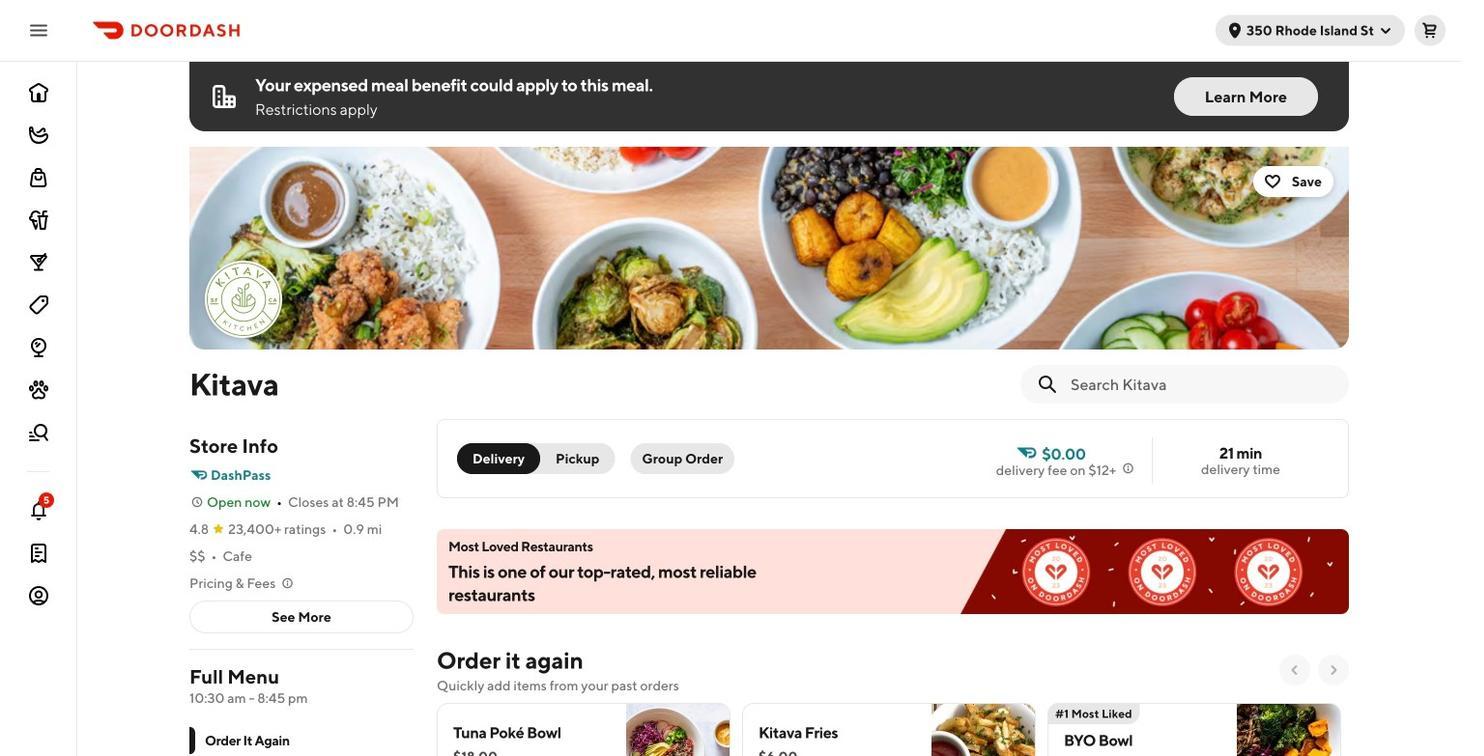 Task type: vqa. For each thing, say whether or not it's contained in the screenshot.
"Order Methods" Option Group
yes



Task type: describe. For each thing, give the bounding box(es) containing it.
open menu image
[[27, 19, 50, 42]]

Item Search search field
[[1071, 374, 1334, 395]]



Task type: locate. For each thing, give the bounding box(es) containing it.
order methods option group
[[457, 444, 615, 475]]

None radio
[[457, 444, 540, 475], [529, 444, 615, 475], [457, 444, 540, 475], [529, 444, 615, 475]]

heading
[[437, 646, 584, 677]]

next button of carousel image
[[1326, 663, 1342, 679]]

previous button of carousel image
[[1288, 663, 1303, 679]]

kitava image
[[189, 147, 1350, 350], [207, 263, 280, 336]]

0 items, open order cart image
[[1423, 23, 1438, 38]]



